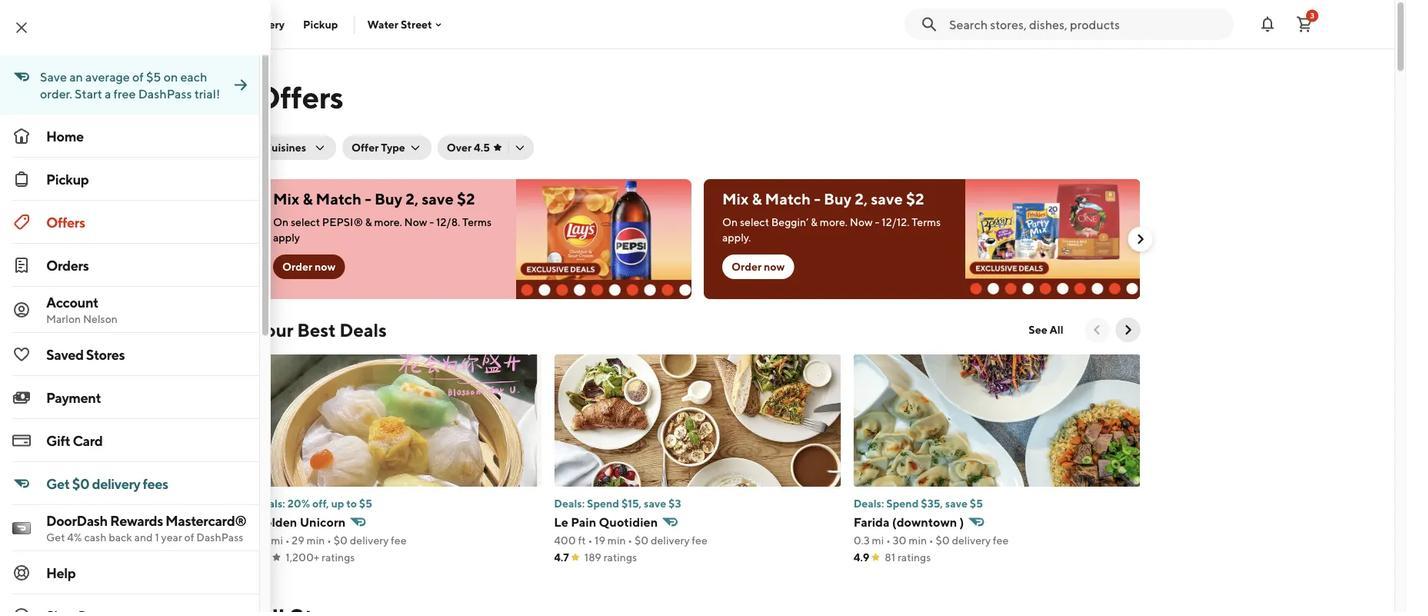 Task type: vqa. For each thing, say whether or not it's contained in the screenshot.
1st Deals: from the right
yes



Task type: locate. For each thing, give the bounding box(es) containing it.
gift
[[46, 433, 70, 449]]

2 horizontal spatial min
[[909, 535, 927, 547]]

dashpass for mastercard®
[[196, 531, 243, 544]]

2 spend from the left
[[887, 498, 919, 510]]

on inside mix & match - buy 2, save $2 on select pepsi® & more. now - 12/8. terms apply
[[273, 216, 288, 229]]

help
[[46, 565, 76, 582]]

order now button down apply.
[[722, 255, 794, 279]]

1 horizontal spatial spend
[[887, 498, 919, 510]]

2 on from the left
[[722, 216, 738, 229]]

2 terms from the left
[[912, 216, 941, 229]]

now left 12/12.
[[850, 216, 873, 229]]

buy inside mix & match - buy 2, save $2 on select beggin' & more. now - 12/12. terms apply.
[[824, 190, 852, 208]]

save
[[422, 190, 454, 208], [871, 190, 903, 208], [644, 498, 666, 510], [945, 498, 968, 510]]

1 horizontal spatial order now button
[[722, 255, 794, 279]]

1 spend from the left
[[587, 498, 619, 510]]

2 horizontal spatial ratings
[[898, 551, 931, 564]]

deals: up "golden" at the bottom left of page
[[254, 498, 285, 510]]

now down beggin'
[[764, 261, 785, 273]]

order
[[282, 261, 312, 273], [732, 261, 762, 273]]

0 horizontal spatial mi
[[271, 535, 283, 547]]

0 horizontal spatial on
[[273, 216, 288, 229]]

2 horizontal spatial $5
[[970, 498, 983, 510]]

to
[[346, 498, 357, 510]]

1 buy from the left
[[374, 190, 402, 208]]

dashpass inside save an average of $5 on each order. start a free dashpass trial!
[[138, 87, 192, 101]]

5 items, open order cart image
[[1296, 15, 1315, 33]]

spend
[[587, 498, 619, 510], [887, 498, 919, 510]]

of inside save an average of $5 on each order. start a free dashpass trial!
[[132, 70, 144, 84]]

delivery down to
[[350, 535, 389, 547]]

ratings down '30'
[[898, 551, 931, 564]]

0 horizontal spatial order now
[[282, 261, 335, 273]]

2 more. from the left
[[820, 216, 848, 229]]

1 horizontal spatial $5
[[359, 498, 372, 510]]

$0 down (downtown
[[936, 535, 950, 547]]

1 horizontal spatial mi
[[872, 535, 884, 547]]

0 vertical spatial pickup
[[303, 18, 338, 30]]

1 horizontal spatial match
[[765, 190, 811, 208]]

2 select from the left
[[740, 216, 769, 229]]

dashpass for average
[[138, 87, 192, 101]]

$2
[[457, 190, 475, 208], [906, 190, 924, 208]]

terms for mix & match - buy 2, save $2 on select beggin' & more. now - 12/12. terms apply.
[[912, 216, 941, 229]]

order now button
[[273, 255, 345, 279], [722, 255, 794, 279]]

1 horizontal spatial deals:
[[554, 498, 585, 510]]

0 horizontal spatial deals:
[[254, 498, 285, 510]]

select up apply.
[[740, 216, 769, 229]]

• left '30'
[[886, 535, 891, 547]]

0 horizontal spatial buy
[[374, 190, 402, 208]]

0 horizontal spatial pickup
[[46, 171, 89, 187]]

1 vertical spatial dashpass
[[196, 531, 243, 544]]

delivery left the fees
[[92, 476, 140, 492]]

min right '30'
[[909, 535, 927, 547]]

$2 inside mix & match - buy 2, save $2 on select pepsi® & more. now - 12/8. terms apply
[[457, 190, 475, 208]]

1 order now button from the left
[[273, 255, 345, 279]]

$5 inside save an average of $5 on each order. start a free dashpass trial!
[[146, 70, 161, 84]]

buy for mix & match - buy 2, save $2 on select pepsi® & more. now - 12/8. terms apply
[[374, 190, 402, 208]]

2 match from the left
[[765, 190, 811, 208]]

&
[[302, 190, 312, 208], [752, 190, 762, 208], [365, 216, 372, 229], [811, 216, 818, 229]]

on up apply.
[[722, 216, 738, 229]]

order.
[[40, 87, 72, 101]]

order for mix & match - buy 2, save $2 on select pepsi® & more. now - 12/8. terms apply
[[282, 261, 312, 273]]

$2 for mix & match - buy 2, save $2 on select pepsi® & more. now - 12/8. terms apply
[[457, 190, 475, 208]]

0 horizontal spatial terms
[[462, 216, 491, 229]]

offers up cuisines button
[[254, 79, 344, 115]]

2 min from the left
[[608, 535, 626, 547]]

spend for pain
[[587, 498, 619, 510]]

save an average of $5 on each order. start a free dashpass trial! link
[[0, 55, 259, 115]]

2 order now button from the left
[[722, 255, 794, 279]]

20%
[[287, 498, 310, 510]]

1 horizontal spatial buy
[[824, 190, 852, 208]]

mix inside mix & match - buy 2, save $2 on select beggin' & more. now - 12/12. terms apply.
[[722, 190, 749, 208]]

2 now from the left
[[764, 261, 785, 273]]

81 ratings
[[885, 551, 931, 564]]

2 fee from the left
[[692, 535, 708, 547]]

0 vertical spatial next button of carousel image
[[1133, 232, 1149, 247]]

farida
[[854, 515, 890, 530]]

more. right pepsi®
[[374, 216, 402, 229]]

free
[[114, 87, 136, 101]]

of right year
[[184, 531, 194, 544]]

type
[[381, 141, 405, 154]]

dashpass down on
[[138, 87, 192, 101]]

card
[[73, 433, 103, 449]]

of
[[132, 70, 144, 84], [184, 531, 194, 544]]

1 horizontal spatial offers
[[254, 79, 344, 115]]

on up apply
[[273, 216, 288, 229]]

mi right 0.3
[[872, 535, 884, 547]]

• left 29
[[285, 535, 289, 547]]

0 horizontal spatial $5
[[146, 70, 161, 84]]

3 ratings from the left
[[898, 551, 931, 564]]

2 $2 from the left
[[906, 190, 924, 208]]

1 horizontal spatial dashpass
[[196, 531, 243, 544]]

of up free
[[132, 70, 144, 84]]

30
[[893, 535, 907, 547]]

now inside mix & match - buy 2, save $2 on select beggin' & more. now - 12/12. terms apply.
[[850, 216, 873, 229]]

offer type button
[[342, 135, 432, 160]]

0 horizontal spatial now
[[404, 216, 427, 229]]

offers link
[[0, 201, 259, 244]]

• up 1,200+ ratings
[[327, 535, 331, 547]]

2 deals: from the left
[[554, 498, 585, 510]]

pickup link
[[0, 158, 259, 201]]

spend up farida (downtown )
[[887, 498, 919, 510]]

0 horizontal spatial fee
[[391, 535, 406, 547]]

2 horizontal spatial fee
[[993, 535, 1009, 547]]

next button of carousel image
[[1133, 232, 1149, 247], [1121, 322, 1136, 338]]

terms
[[462, 216, 491, 229], [912, 216, 941, 229]]

4.9
[[854, 551, 870, 564]]

mix
[[273, 190, 299, 208], [722, 190, 749, 208]]

0 vertical spatial of
[[132, 70, 144, 84]]

1 now from the left
[[314, 261, 335, 273]]

2 mix from the left
[[722, 190, 749, 208]]

400 ft • 19 min • $0 delivery fee
[[554, 535, 708, 547]]

1 vertical spatial get
[[46, 531, 65, 544]]

2 now from the left
[[850, 216, 873, 229]]

2, for mix & match - buy 2, save $2 on select beggin' & more. now - 12/12. terms apply.
[[855, 190, 868, 208]]

2 order from the left
[[732, 261, 762, 273]]

notification bell image
[[1259, 15, 1278, 33]]

1 mi from the left
[[271, 535, 283, 547]]

1 ratings from the left
[[321, 551, 355, 564]]

ratings
[[321, 551, 355, 564], [604, 551, 637, 564], [898, 551, 931, 564]]

match
[[316, 190, 361, 208], [765, 190, 811, 208]]

5 • from the left
[[886, 535, 891, 547]]

2 ratings from the left
[[604, 551, 637, 564]]

now
[[314, 261, 335, 273], [764, 261, 785, 273]]

order down apply.
[[732, 261, 762, 273]]

$5 for save an average of $5 on each order. start a free dashpass trial!
[[146, 70, 161, 84]]

buy inside mix & match - buy 2, save $2 on select pepsi® & more. now - 12/8. terms apply
[[374, 190, 402, 208]]

le pain quotidien
[[554, 515, 658, 530]]

3 deals: from the left
[[854, 498, 884, 510]]

1 fee from the left
[[391, 535, 406, 547]]

0 horizontal spatial select
[[291, 216, 320, 229]]

$2 up 12/12.
[[906, 190, 924, 208]]

now down pepsi®
[[314, 261, 335, 273]]

order down apply
[[282, 261, 312, 273]]

terms right 12/12.
[[912, 216, 941, 229]]

0 vertical spatial dashpass
[[138, 87, 192, 101]]

1 terms from the left
[[462, 216, 491, 229]]

more. right beggin'
[[820, 216, 848, 229]]

1 horizontal spatial pickup
[[303, 18, 338, 30]]

get left 4%
[[46, 531, 65, 544]]

terms right 12/8.
[[462, 216, 491, 229]]

street
[[401, 18, 432, 31]]

1 order from the left
[[282, 261, 312, 273]]

saved
[[46, 346, 84, 363]]

match inside mix & match - buy 2, save $2 on select pepsi® & more. now - 12/8. terms apply
[[316, 190, 361, 208]]

-
[[365, 190, 371, 208], [814, 190, 821, 208], [429, 216, 434, 229], [875, 216, 880, 229]]

cuisines
[[264, 141, 307, 154]]

deals:
[[254, 498, 285, 510], [554, 498, 585, 510], [854, 498, 884, 510]]

0 horizontal spatial 2,
[[405, 190, 418, 208]]

0.3 mi • 30 min • $0 delivery fee
[[854, 535, 1009, 547]]

mix inside mix & match - buy 2, save $2 on select pepsi® & more. now - 12/8. terms apply
[[273, 190, 299, 208]]

$0 down the unicorn
[[333, 535, 347, 547]]

more. for mix & match - buy 2, save $2 on select beggin' & more. now - 12/12. terms apply.
[[820, 216, 848, 229]]

2 buy from the left
[[824, 190, 852, 208]]

saved stores
[[46, 346, 125, 363]]

0 vertical spatial offers
[[254, 79, 344, 115]]

1 more. from the left
[[374, 216, 402, 229]]

2, inside mix & match - buy 2, save $2 on select beggin' & more. now - 12/12. terms apply.
[[855, 190, 868, 208]]

0 horizontal spatial mix
[[273, 190, 299, 208]]

save an average of $5 on each order. start a free dashpass trial!
[[40, 70, 220, 101]]

close image
[[12, 18, 31, 37]]

1 horizontal spatial order now
[[732, 261, 785, 273]]

min up 1,200+ ratings
[[306, 535, 325, 547]]

)
[[960, 515, 964, 530]]

offers up orders
[[46, 214, 85, 231]]

1 min from the left
[[306, 535, 325, 547]]

spend up le pain quotidien in the bottom of the page
[[587, 498, 619, 510]]

dashpass down mastercard®
[[196, 531, 243, 544]]

$5 left on
[[146, 70, 161, 84]]

1 horizontal spatial select
[[740, 216, 769, 229]]

now inside mix & match - buy 2, save $2 on select pepsi® & more. now - 12/8. terms apply
[[404, 216, 427, 229]]

save up 12/8.
[[422, 190, 454, 208]]

min
[[306, 535, 325, 547], [608, 535, 626, 547], [909, 535, 927, 547]]

deals: up le
[[554, 498, 585, 510]]

on inside mix & match - buy 2, save $2 on select beggin' & more. now - 12/12. terms apply.
[[722, 216, 738, 229]]

ratings for unicorn
[[321, 551, 355, 564]]

min right 19
[[608, 535, 626, 547]]

start
[[75, 87, 102, 101]]

• down (downtown
[[929, 535, 934, 547]]

2 mi from the left
[[872, 535, 884, 547]]

2, for mix & match - buy 2, save $2 on select pepsi® & more. now - 12/8. terms apply
[[405, 190, 418, 208]]

match inside mix & match - buy 2, save $2 on select beggin' & more. now - 12/12. terms apply.
[[765, 190, 811, 208]]

$5 right to
[[359, 498, 372, 510]]

4.7
[[554, 551, 569, 564]]

$0
[[72, 476, 90, 492], [333, 535, 347, 547], [635, 535, 649, 547], [936, 535, 950, 547]]

2 horizontal spatial deals:
[[854, 498, 884, 510]]

pickup button
[[294, 12, 347, 37]]

1 vertical spatial offers
[[46, 214, 85, 231]]

1 horizontal spatial order
[[732, 261, 762, 273]]

1 horizontal spatial mix
[[722, 190, 749, 208]]

ratings for (downtown
[[898, 551, 931, 564]]

select for mix & match - buy 2, save $2 on select pepsi® & more. now - 12/8. terms apply
[[291, 216, 320, 229]]

delivery
[[92, 476, 140, 492], [350, 535, 389, 547], [651, 535, 690, 547], [952, 535, 991, 547]]

0 horizontal spatial ratings
[[321, 551, 355, 564]]

fee for le pain quotidien
[[692, 535, 708, 547]]

delivery for golden
[[350, 535, 389, 547]]

1 horizontal spatial $2
[[906, 190, 924, 208]]

0 horizontal spatial min
[[306, 535, 325, 547]]

now for mix & match - buy 2, save $2 on select pepsi® & more. now - 12/8. terms apply
[[314, 261, 335, 273]]

0 vertical spatial get
[[46, 476, 70, 492]]

get
[[46, 476, 70, 492], [46, 531, 65, 544]]

$2 up 12/8.
[[457, 190, 475, 208]]

1 horizontal spatial more.
[[820, 216, 848, 229]]

0 horizontal spatial order now button
[[273, 255, 345, 279]]

1 order now from the left
[[282, 261, 335, 273]]

1 vertical spatial of
[[184, 531, 194, 544]]

previous button of carousel image
[[1090, 322, 1106, 338]]

0 horizontal spatial spend
[[587, 498, 619, 510]]

mix & match - buy 2, save $2 on select pepsi® & more. now - 12/8. terms apply
[[273, 190, 491, 244]]

0 horizontal spatial now
[[314, 261, 335, 273]]

• right the ft
[[588, 535, 593, 547]]

select up apply
[[291, 216, 320, 229]]

2 get from the top
[[46, 531, 65, 544]]

2, inside mix & match - buy 2, save $2 on select pepsi® & more. now - 12/8. terms apply
[[405, 190, 418, 208]]

ratings down 1.0 mi • 29 min • $0 delivery fee
[[321, 551, 355, 564]]

nelson
[[83, 313, 118, 326]]

terms inside mix & match - buy 2, save $2 on select beggin' & more. now - 12/12. terms apply.
[[912, 216, 941, 229]]

more. inside mix & match - buy 2, save $2 on select beggin' & more. now - 12/12. terms apply.
[[820, 216, 848, 229]]

ratings down 400 ft • 19 min • $0 delivery fee
[[604, 551, 637, 564]]

3 fee from the left
[[993, 535, 1009, 547]]

order now for mix & match - buy 2, save $2 on select beggin' & more. now - 12/12. terms apply.
[[732, 261, 785, 273]]

1 horizontal spatial now
[[850, 216, 873, 229]]

mi right 1.0 in the left bottom of the page
[[271, 535, 283, 547]]

offers
[[254, 79, 344, 115], [46, 214, 85, 231]]

more. inside mix & match - buy 2, save $2 on select pepsi® & more. now - 12/8. terms apply
[[374, 216, 402, 229]]

3 min from the left
[[909, 535, 927, 547]]

1 on from the left
[[273, 216, 288, 229]]

0 horizontal spatial match
[[316, 190, 361, 208]]

0 horizontal spatial offers
[[46, 214, 85, 231]]

min for unicorn
[[306, 535, 325, 547]]

1 get from the top
[[46, 476, 70, 492]]

$0 down quotidien
[[635, 535, 649, 547]]

1 vertical spatial pickup
[[46, 171, 89, 187]]

apply.
[[722, 231, 751, 244]]

2 • from the left
[[327, 535, 331, 547]]

1 horizontal spatial terms
[[912, 216, 941, 229]]

order now down apply
[[282, 261, 335, 273]]

offer type
[[352, 141, 405, 154]]

1 $2 from the left
[[457, 190, 475, 208]]

2 2, from the left
[[855, 190, 868, 208]]

1 horizontal spatial 2,
[[855, 190, 868, 208]]

terms inside mix & match - buy 2, save $2 on select pepsi® & more. now - 12/8. terms apply
[[462, 216, 491, 229]]

match up beggin'
[[765, 190, 811, 208]]

1 horizontal spatial on
[[722, 216, 738, 229]]

81
[[885, 551, 896, 564]]

pickup right delivery
[[303, 18, 338, 30]]

1 deals: from the left
[[254, 498, 285, 510]]

0 horizontal spatial more.
[[374, 216, 402, 229]]

now left 12/8.
[[404, 216, 427, 229]]

0 horizontal spatial order
[[282, 261, 312, 273]]

spend for (downtown
[[887, 498, 919, 510]]

mi for farida
[[872, 535, 884, 547]]

deals: up farida
[[854, 498, 884, 510]]

2,
[[405, 190, 418, 208], [855, 190, 868, 208]]

min for (downtown
[[909, 535, 927, 547]]

order now button down apply
[[273, 255, 345, 279]]

1 match from the left
[[316, 190, 361, 208]]

1 now from the left
[[404, 216, 427, 229]]

ft
[[578, 535, 586, 547]]

1
[[155, 531, 159, 544]]

12/12.
[[882, 216, 910, 229]]

0 horizontal spatial dashpass
[[138, 87, 192, 101]]

on
[[273, 216, 288, 229], [722, 216, 738, 229]]

pickup down home
[[46, 171, 89, 187]]

$5
[[146, 70, 161, 84], [359, 498, 372, 510], [970, 498, 983, 510]]

1 horizontal spatial min
[[608, 535, 626, 547]]

1 mix from the left
[[273, 190, 299, 208]]

delivery for le
[[651, 535, 690, 547]]

$5 for deals: spend $35, save $5
[[970, 498, 983, 510]]

mix for mix & match - buy 2, save $2 on select pepsi® & more. now - 12/8. terms apply
[[273, 190, 299, 208]]

•
[[285, 535, 289, 547], [327, 535, 331, 547], [588, 535, 593, 547], [628, 535, 632, 547], [886, 535, 891, 547], [929, 535, 934, 547]]

match for mix & match - buy 2, save $2 on select beggin' & more. now - 12/12. terms apply.
[[765, 190, 811, 208]]

dashpass
[[138, 87, 192, 101], [196, 531, 243, 544]]

1 select from the left
[[291, 216, 320, 229]]

1 horizontal spatial now
[[764, 261, 785, 273]]

1 horizontal spatial of
[[184, 531, 194, 544]]

farida (downtown )
[[854, 515, 964, 530]]

12/8.
[[436, 216, 460, 229]]

$5 right $35,
[[970, 498, 983, 510]]

save up 12/12.
[[871, 190, 903, 208]]

0 horizontal spatial $2
[[457, 190, 475, 208]]

2 order now from the left
[[732, 261, 785, 273]]

select inside mix & match - buy 2, save $2 on select beggin' & more. now - 12/12. terms apply.
[[740, 216, 769, 229]]

1 horizontal spatial fee
[[692, 535, 708, 547]]

• down quotidien
[[628, 535, 632, 547]]

mix up apply
[[273, 190, 299, 208]]

more.
[[374, 216, 402, 229], [820, 216, 848, 229]]

select inside mix & match - buy 2, save $2 on select pepsi® & more. now - 12/8. terms apply
[[291, 216, 320, 229]]

mix up apply.
[[722, 190, 749, 208]]

doordash
[[46, 513, 108, 529]]

delivery down $3 on the bottom of the page
[[651, 535, 690, 547]]

water
[[367, 18, 399, 31]]

golden
[[254, 515, 297, 530]]

0 horizontal spatial of
[[132, 70, 144, 84]]

19
[[595, 535, 605, 547]]

on for mix & match - buy 2, save $2 on select beggin' & more. now - 12/12. terms apply.
[[722, 216, 738, 229]]

match up pepsi®
[[316, 190, 361, 208]]

buy
[[374, 190, 402, 208], [824, 190, 852, 208]]

over 4.5 button
[[438, 135, 534, 160]]

get up doordash
[[46, 476, 70, 492]]

delivery down )
[[952, 535, 991, 547]]

$2 inside mix & match - buy 2, save $2 on select beggin' & more. now - 12/12. terms apply.
[[906, 190, 924, 208]]

1 2, from the left
[[405, 190, 418, 208]]

dashpass inside doordash rewards mastercard® get 4% cash back and 1 year of dashpass
[[196, 531, 243, 544]]

order now down apply.
[[732, 261, 785, 273]]

6 • from the left
[[929, 535, 934, 547]]

1 horizontal spatial ratings
[[604, 551, 637, 564]]



Task type: describe. For each thing, give the bounding box(es) containing it.
le
[[554, 515, 568, 530]]

29
[[292, 535, 304, 547]]

more. for mix & match - buy 2, save $2 on select pepsi® & more. now - 12/8. terms apply
[[374, 216, 402, 229]]

cash
[[84, 531, 107, 544]]

4.6
[[254, 551, 270, 564]]

order for mix & match - buy 2, save $2 on select beggin' & more. now - 12/12. terms apply.
[[732, 261, 762, 273]]

select for mix & match - buy 2, save $2 on select beggin' & more. now - 12/12. terms apply.
[[740, 216, 769, 229]]

water street button
[[367, 18, 445, 31]]

saved stores link
[[0, 333, 259, 376]]

now for mix & match - buy 2, save $2 on select pepsi® & more. now - 12/8. terms apply
[[404, 216, 427, 229]]

0.3
[[854, 535, 870, 547]]

now for mix & match - buy 2, save $2 on select beggin' & more. now - 12/12. terms apply.
[[850, 216, 873, 229]]

deals: for le
[[554, 498, 585, 510]]

average
[[85, 70, 130, 84]]

get $0 delivery fees
[[46, 476, 168, 492]]

an
[[69, 70, 83, 84]]

order now button for mix & match - buy 2, save $2 on select beggin' & more. now - 12/12. terms apply.
[[722, 255, 794, 279]]

fee for golden unicorn
[[391, 535, 406, 547]]

apply
[[273, 231, 300, 244]]

fee for farida (downtown )
[[993, 535, 1009, 547]]

4%
[[67, 531, 82, 544]]

payment link
[[0, 376, 259, 419]]

$15,
[[621, 498, 642, 510]]

pickup inside button
[[303, 18, 338, 30]]

trial!
[[194, 87, 220, 101]]

1,200+
[[285, 551, 319, 564]]

account marlon nelson
[[46, 294, 118, 326]]

see all
[[1029, 324, 1064, 336]]

$35,
[[921, 498, 943, 510]]

save
[[40, 70, 67, 84]]

save left $3 on the bottom of the page
[[644, 498, 666, 510]]

delivery button
[[234, 12, 294, 37]]

save inside mix & match - buy 2, save $2 on select beggin' & more. now - 12/12. terms apply.
[[871, 190, 903, 208]]

deals: 20% off, up to $5
[[254, 498, 372, 510]]

400
[[554, 535, 576, 547]]

a
[[105, 87, 111, 101]]

buy for mix & match - buy 2, save $2 on select beggin' & more. now - 12/12. terms apply.
[[824, 190, 852, 208]]

$0 for farida (downtown )
[[936, 535, 950, 547]]

min for pain
[[608, 535, 626, 547]]

1.0 mi • 29 min • $0 delivery fee
[[254, 535, 406, 547]]

1 vertical spatial next button of carousel image
[[1121, 322, 1136, 338]]

mix for mix & match - buy 2, save $2 on select beggin' & more. now - 12/12. terms apply.
[[722, 190, 749, 208]]

get inside get $0 delivery fees link
[[46, 476, 70, 492]]

all
[[1050, 324, 1064, 336]]

offers inside 'link'
[[46, 214, 85, 231]]

$0 for le pain quotidien
[[635, 535, 649, 547]]

year
[[161, 531, 182, 544]]

4 • from the left
[[628, 535, 632, 547]]

$2 for mix & match - buy 2, save $2 on select beggin' & more. now - 12/12. terms apply.
[[906, 190, 924, 208]]

home
[[46, 128, 84, 144]]

unicorn
[[300, 515, 345, 530]]

deals: spend $15, save $3
[[554, 498, 681, 510]]

deals: spend $35, save $5
[[854, 498, 983, 510]]

see all link
[[1020, 318, 1073, 343]]

marlon
[[46, 313, 81, 326]]

your best deals
[[254, 319, 387, 341]]

delivery
[[243, 18, 285, 30]]

up
[[331, 498, 344, 510]]

on
[[164, 70, 178, 84]]

and
[[134, 531, 153, 544]]

pepsi®
[[322, 216, 363, 229]]

3 • from the left
[[588, 535, 593, 547]]

best
[[297, 319, 336, 341]]

mastercard®
[[166, 513, 247, 529]]

get inside doordash rewards mastercard® get 4% cash back and 1 year of dashpass
[[46, 531, 65, 544]]

ratings for pain
[[604, 551, 637, 564]]

1,200+ ratings
[[285, 551, 355, 564]]

match for mix & match - buy 2, save $2 on select pepsi® & more. now - 12/8. terms apply
[[316, 190, 361, 208]]

home link
[[0, 115, 259, 158]]

orders link
[[0, 244, 259, 287]]

now for mix & match - buy 2, save $2 on select beggin' & more. now - 12/12. terms apply.
[[764, 261, 785, 273]]

$0 for golden unicorn
[[333, 535, 347, 547]]

water street
[[367, 18, 432, 31]]

189
[[584, 551, 601, 564]]

rewards
[[110, 513, 163, 529]]

help link
[[0, 552, 259, 595]]

3
[[1311, 11, 1315, 20]]

off,
[[312, 498, 329, 510]]

deals
[[340, 319, 387, 341]]

deals: for golden
[[254, 498, 285, 510]]

on for mix & match - buy 2, save $2 on select pepsi® & more. now - 12/8. terms apply
[[273, 216, 288, 229]]

$0 up doordash
[[72, 476, 90, 492]]

offer
[[352, 141, 379, 154]]

fees
[[143, 476, 168, 492]]

delivery for farida
[[952, 535, 991, 547]]

back
[[109, 531, 132, 544]]

golden unicorn
[[254, 515, 345, 530]]

1 • from the left
[[285, 535, 289, 547]]

your
[[254, 319, 294, 341]]

order now button for mix & match - buy 2, save $2 on select pepsi® & more. now - 12/8. terms apply
[[273, 255, 345, 279]]

pain
[[571, 515, 596, 530]]

save up )
[[945, 498, 968, 510]]

cuisines button
[[254, 135, 336, 160]]

gift card link
[[0, 419, 259, 463]]

get $0 delivery fees link
[[0, 463, 259, 506]]

over 4.5
[[447, 141, 490, 154]]

payment
[[46, 389, 101, 406]]

beggin'
[[771, 216, 809, 229]]

1.0
[[254, 535, 269, 547]]

save an average of $5 on each order. start a free dashpass trial! status
[[0, 55, 232, 115]]

order now for mix & match - buy 2, save $2 on select pepsi® & more. now - 12/8. terms apply
[[282, 261, 335, 273]]

(downtown
[[892, 515, 957, 530]]

of inside doordash rewards mastercard® get 4% cash back and 1 year of dashpass
[[184, 531, 194, 544]]

see
[[1029, 324, 1048, 336]]

deals: for farida
[[854, 498, 884, 510]]

save inside mix & match - buy 2, save $2 on select pepsi® & more. now - 12/8. terms apply
[[422, 190, 454, 208]]

your best deals link
[[254, 318, 387, 343]]

orders
[[46, 257, 89, 274]]

terms for mix & match - buy 2, save $2 on select pepsi® & more. now - 12/8. terms apply
[[462, 216, 491, 229]]

mi for golden
[[271, 535, 283, 547]]

quotidien
[[599, 515, 658, 530]]

each
[[180, 70, 207, 84]]

account
[[46, 294, 98, 311]]



